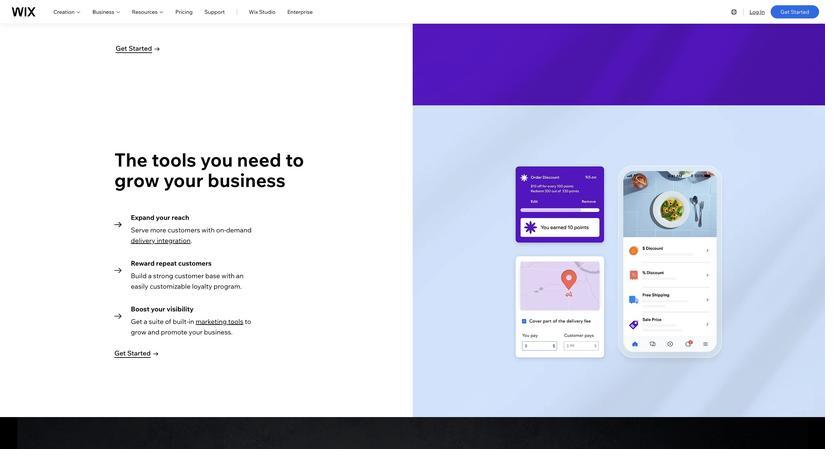 Task type: describe. For each thing, give the bounding box(es) containing it.
to grow and promote your business.
[[131, 318, 251, 336]]

serve
[[131, 226, 149, 234]]

business button
[[92, 8, 120, 16]]

more
[[150, 226, 166, 234]]

delivery integration link
[[131, 237, 191, 245]]

your for visibility
[[151, 305, 165, 313]]

to inside 'to grow and promote your business.'
[[245, 318, 251, 326]]

delivery
[[131, 237, 155, 245]]

expand
[[131, 214, 154, 222]]

online
[[174, 2, 192, 10]]

tools inside the tools you need to grow your business
[[152, 148, 196, 171]]

2 vertical spatial get started
[[114, 349, 151, 357]]

expand your reach
[[131, 214, 189, 222]]

run your entire online ordering system
[[125, 2, 244, 10]]

your for reach
[[156, 214, 170, 222]]

2 vertical spatial get started link
[[114, 349, 159, 360]]

online and mobile ordering–easy and secure checkout in your own app for delivery or pickup. image
[[413, 105, 825, 418]]

resources
[[132, 8, 158, 15]]

enterprise link
[[287, 8, 313, 16]]

reward
[[131, 259, 155, 268]]

a for build
[[148, 272, 152, 280]]

from
[[245, 2, 260, 10]]

menu page on a restaurant website with credit card payment options image
[[413, 0, 825, 105]]

to inside the tools you need to grow your business
[[286, 148, 304, 171]]

customer
[[175, 272, 204, 280]]

pricing
[[175, 8, 193, 15]]

loyalty
[[192, 282, 212, 291]]

repeat
[[156, 259, 177, 268]]

the
[[114, 148, 148, 171]]

in
[[189, 318, 194, 326]]

with inside build a strong customer base with an easily customizable loyalty program.
[[222, 272, 235, 280]]

pricing link
[[175, 8, 193, 16]]

1 vertical spatial tools
[[228, 318, 243, 326]]

your inside 'to grow and promote your business.'
[[189, 328, 203, 336]]

1 vertical spatial get started link
[[116, 44, 160, 55]]

1 vertical spatial started
[[129, 44, 152, 52]]

business
[[208, 169, 286, 192]]

easily
[[131, 282, 148, 291]]

integration
[[157, 237, 191, 245]]

grow inside the tools you need to grow your business
[[114, 169, 159, 192]]

your inside the tools you need to grow your business
[[164, 169, 203, 192]]

and
[[148, 328, 159, 336]]

2 vertical spatial started
[[127, 349, 151, 357]]

demand
[[226, 226, 252, 234]]

visibility
[[167, 305, 194, 313]]

0 vertical spatial started
[[791, 8, 809, 15]]

the tools you need to grow your business
[[114, 148, 304, 192]]

0 vertical spatial get started
[[781, 8, 809, 15]]

marketing
[[196, 318, 227, 326]]

of
[[165, 318, 171, 326]]

customers for repeat
[[178, 259, 212, 268]]

support
[[204, 8, 225, 15]]

resources button
[[132, 8, 164, 16]]

serve more customers with on-demand delivery integration .
[[131, 226, 252, 245]]

1 vertical spatial get started
[[116, 44, 152, 52]]

support link
[[204, 8, 225, 16]]

built-
[[173, 318, 189, 326]]

wix studio link
[[249, 8, 275, 16]]

promote
[[161, 328, 187, 336]]

in
[[760, 8, 765, 15]]

log
[[750, 8, 759, 15]]

need
[[237, 148, 281, 171]]

one
[[261, 2, 273, 10]]



Task type: vqa. For each thing, say whether or not it's contained in the screenshot.
proves
no



Task type: locate. For each thing, give the bounding box(es) containing it.
your
[[139, 2, 153, 10], [164, 169, 203, 192], [156, 214, 170, 222], [151, 305, 165, 313], [189, 328, 203, 336]]

a
[[148, 272, 152, 280], [144, 318, 147, 326]]

a for get
[[144, 318, 147, 326]]

customers
[[168, 226, 200, 234], [178, 259, 212, 268]]

0 vertical spatial customers
[[168, 226, 200, 234]]

studio
[[259, 8, 275, 15]]

program.
[[214, 282, 242, 291]]

0 horizontal spatial a
[[144, 318, 147, 326]]

.
[[191, 237, 192, 245]]

started
[[791, 8, 809, 15], [129, 44, 152, 52], [127, 349, 151, 357]]

0 horizontal spatial with
[[202, 226, 215, 234]]

a left "suite"
[[144, 318, 147, 326]]

1 vertical spatial a
[[144, 318, 147, 326]]

language selector, english selected image
[[730, 8, 738, 16]]

1 horizontal spatial to
[[286, 148, 304, 171]]

1 vertical spatial customers
[[178, 259, 212, 268]]

0 horizontal spatial to
[[245, 318, 251, 326]]

to
[[286, 148, 304, 171], [245, 318, 251, 326]]

customers for more
[[168, 226, 200, 234]]

creation button
[[53, 8, 81, 16]]

with left on- at the bottom left
[[202, 226, 215, 234]]

customers up customer
[[178, 259, 212, 268]]

base
[[205, 272, 220, 280]]

a inside build a strong customer base with an easily customizable loyalty program.
[[148, 272, 152, 280]]

grow
[[114, 169, 159, 192], [131, 328, 146, 336]]

marketing tools link
[[196, 318, 243, 326]]

online ordering system link
[[174, 2, 244, 10]]

grow inside 'to grow and promote your business.'
[[131, 328, 146, 336]]

creation
[[53, 8, 75, 15]]

get a suite of built-in marketing tools
[[131, 318, 243, 326]]

suite
[[149, 318, 164, 326]]

0 vertical spatial tools
[[152, 148, 196, 171]]

0 vertical spatial get started link
[[771, 5, 819, 18]]

customers inside serve more customers with on-demand delivery integration .
[[168, 226, 200, 234]]

1 vertical spatial grow
[[131, 328, 146, 336]]

wix
[[249, 8, 258, 15]]

wix studio
[[249, 8, 275, 15]]

with up "program."
[[222, 272, 235, 280]]

get started down dashboard.
[[116, 44, 152, 52]]

system
[[222, 2, 244, 10]]

0 vertical spatial to
[[286, 148, 304, 171]]

boost
[[131, 305, 149, 313]]

get started link down dashboard.
[[116, 44, 160, 55]]

business.
[[204, 328, 233, 336]]

build
[[131, 272, 147, 280]]

get started link down and
[[114, 349, 159, 360]]

your for entire
[[139, 2, 153, 10]]

with
[[202, 226, 215, 234], [222, 272, 235, 280]]

customizable
[[150, 282, 191, 291]]

an
[[236, 272, 244, 280]]

customers up the .
[[168, 226, 200, 234]]

dashboard.
[[125, 13, 160, 21]]

entire
[[154, 2, 172, 10]]

you
[[200, 148, 233, 171]]

0 vertical spatial with
[[202, 226, 215, 234]]

enterprise
[[287, 8, 313, 15]]

tools
[[152, 148, 196, 171], [228, 318, 243, 326]]

get started link
[[771, 5, 819, 18], [116, 44, 160, 55], [114, 349, 159, 360]]

build a strong customer base with an easily customizable loyalty program.
[[131, 272, 244, 291]]

from one dashboard.
[[125, 2, 273, 21]]

on-
[[216, 226, 226, 234]]

get started right in
[[781, 8, 809, 15]]

get
[[781, 8, 790, 15], [116, 44, 127, 52], [131, 318, 142, 326], [114, 349, 126, 357]]

ordering
[[194, 2, 220, 10]]

1 horizontal spatial with
[[222, 272, 235, 280]]

strong
[[153, 272, 173, 280]]

1 horizontal spatial tools
[[228, 318, 243, 326]]

get started link right in
[[771, 5, 819, 18]]

0 vertical spatial grow
[[114, 169, 159, 192]]

with inside serve more customers with on-demand delivery integration .
[[202, 226, 215, 234]]

0 vertical spatial a
[[148, 272, 152, 280]]

1 vertical spatial to
[[245, 318, 251, 326]]

log in link
[[750, 8, 765, 16]]

a right build
[[148, 272, 152, 280]]

get started
[[781, 8, 809, 15], [116, 44, 152, 52], [114, 349, 151, 357]]

run
[[125, 2, 138, 10]]

1 horizontal spatial a
[[148, 272, 152, 280]]

boost your visibility
[[131, 305, 194, 313]]

1 vertical spatial with
[[222, 272, 235, 280]]

reward repeat customers
[[131, 259, 212, 268]]

reach
[[172, 214, 189, 222]]

log in
[[750, 8, 765, 15]]

business
[[92, 8, 114, 15]]

0 horizontal spatial tools
[[152, 148, 196, 171]]

get started down and
[[114, 349, 151, 357]]



